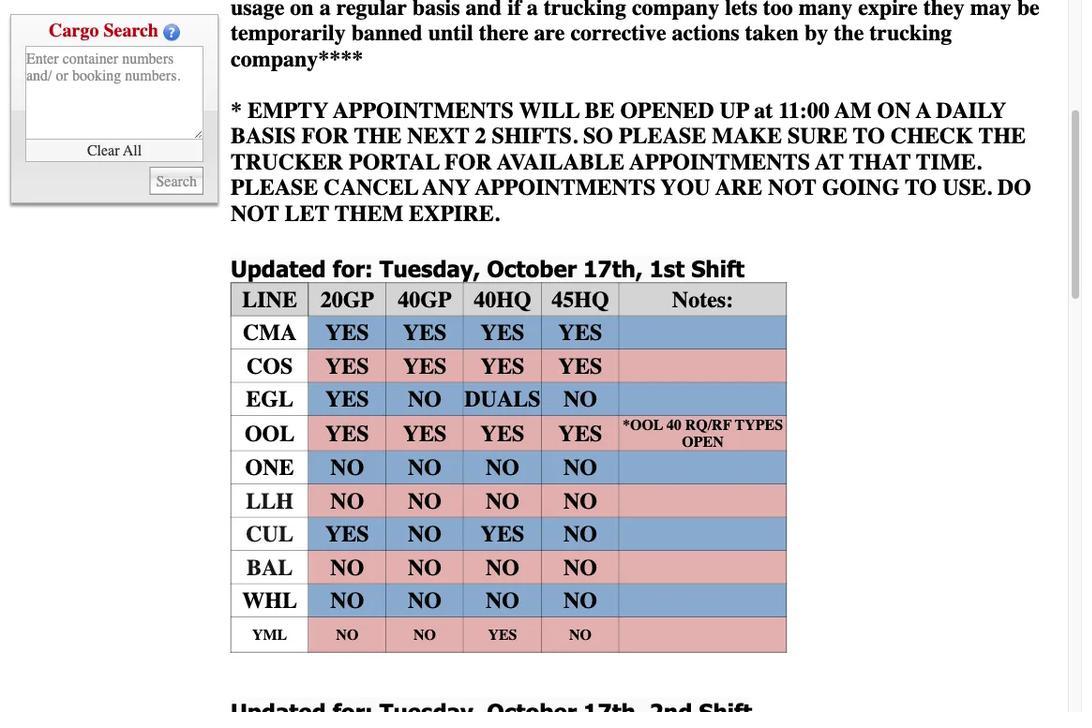 Task type: describe. For each thing, give the bounding box(es) containing it.
open
[[682, 434, 724, 452]]

11:00
[[778, 98, 830, 124]]

duals
[[464, 387, 541, 413]]

20gp
[[320, 287, 374, 313]]

1 the from the left
[[354, 124, 402, 150]]

trucker
[[231, 150, 343, 175]]

time.
[[916, 150, 982, 175]]

available
[[497, 150, 624, 175]]

1 horizontal spatial for
[[445, 150, 492, 175]]

*ool
[[623, 417, 663, 434]]

use.
[[943, 175, 992, 201]]

one
[[245, 456, 294, 481]]

rq/rf
[[685, 417, 732, 434]]

40gp
[[398, 287, 452, 313]]

shifts.
[[492, 124, 578, 150]]

daily
[[936, 98, 1006, 124]]

basis
[[231, 124, 296, 150]]

check
[[891, 124, 973, 150]]

so
[[583, 124, 613, 150]]

be
[[585, 98, 615, 124]]

them
[[335, 201, 403, 227]]

clear
[[87, 142, 120, 160]]

all
[[123, 142, 142, 160]]

next
[[407, 124, 470, 150]]

1 horizontal spatial please
[[619, 124, 706, 150]]

​yml
[[252, 627, 287, 645]]

sure
[[788, 124, 848, 150]]

at
[[815, 150, 844, 175]]

*ool 40 rq/rf types open
[[623, 417, 783, 452]]

expire.
[[409, 201, 500, 227]]

types
[[735, 417, 783, 434]]

2
[[475, 124, 486, 150]]

​whl
[[242, 589, 297, 615]]

clear all button
[[25, 140, 203, 163]]

let
[[285, 201, 330, 227]]

appointments down shifts.
[[475, 175, 656, 201]]

2 the from the left
[[979, 124, 1026, 150]]

do
[[998, 175, 1031, 201]]

that
[[849, 150, 911, 175]]

am
[[835, 98, 872, 124]]

1 horizontal spatial not
[[768, 175, 817, 201]]

1 horizontal spatial to
[[905, 175, 937, 201]]

bal
[[247, 555, 293, 581]]

cul
[[246, 522, 293, 548]]



Task type: vqa. For each thing, say whether or not it's contained in the screenshot.


Task type: locate. For each thing, give the bounding box(es) containing it.
a
[[916, 98, 931, 124]]

cargo search
[[49, 20, 158, 42]]

updated
[[231, 255, 326, 282]]

​​no
[[563, 555, 597, 581]]

no
[[408, 387, 442, 413], [563, 387, 597, 413], [330, 456, 364, 481], [408, 456, 442, 481], [486, 456, 519, 481], [563, 456, 597, 481], [330, 489, 364, 515], [408, 489, 442, 515], [486, 489, 519, 515], [330, 555, 364, 581], [408, 555, 442, 581], [486, 555, 519, 581]]

to right at
[[853, 124, 885, 150]]

to
[[853, 124, 885, 150], [905, 175, 937, 201]]

0 horizontal spatial the
[[354, 124, 402, 150]]

17th,
[[583, 255, 643, 282]]

40hq
[[474, 287, 531, 313]]

opened
[[620, 98, 714, 124]]

shift
[[691, 255, 745, 282]]

for up expire.
[[445, 150, 492, 175]]

not
[[768, 175, 817, 201], [231, 201, 279, 227]]

up
[[720, 98, 749, 124]]

egl
[[246, 387, 293, 413]]

cma
[[243, 321, 297, 346]]

yes
[[325, 321, 369, 346], [403, 321, 447, 346], [481, 321, 524, 346], [558, 321, 602, 346], [325, 354, 369, 380], [403, 354, 447, 380], [481, 354, 524, 380], [558, 354, 602, 380], [325, 387, 369, 413], [325, 421, 369, 447], [403, 421, 447, 447], [481, 421, 524, 447], [558, 421, 602, 447], [325, 522, 369, 548], [481, 522, 524, 548], [488, 627, 517, 645]]

*
[[231, 98, 242, 124]]

search
[[104, 20, 158, 42]]

​no
[[563, 489, 597, 515], [408, 522, 442, 548], [563, 522, 597, 548], [330, 589, 364, 615], [408, 589, 442, 615], [486, 589, 519, 615], [563, 589, 597, 615], [336, 627, 359, 645], [414, 627, 436, 645], [569, 627, 592, 645]]

0 horizontal spatial for
[[301, 124, 349, 150]]

are
[[715, 175, 762, 201]]

for
[[301, 124, 349, 150], [445, 150, 492, 175]]

make
[[712, 124, 782, 150]]

empty
[[248, 98, 328, 124]]

0 horizontal spatial please
[[231, 175, 318, 201]]

will
[[519, 98, 580, 124]]

tuesday,
[[380, 255, 480, 282]]

40
[[666, 417, 681, 434]]

None submit
[[150, 167, 203, 196]]

on
[[877, 98, 911, 124]]

notes:
[[672, 287, 733, 313]]

* empty appointments will be opened up at 11:00 am on a daily basis for the next 2 shifts.  so please make sure to check the trucker por​tal for available appointments at that time. please cancel any appointments you are not going to use.  do not let them expire.
[[231, 98, 1031, 227]]

not right are
[[768, 175, 817, 201]]

llh
[[246, 489, 293, 515]]

cargo
[[49, 20, 99, 42]]

please up you
[[619, 124, 706, 150]]

por​tal
[[349, 150, 440, 175]]

the
[[354, 124, 402, 150], [979, 124, 1026, 150]]

at
[[754, 98, 773, 124]]

appointments down up
[[629, 150, 810, 175]]

cos
[[247, 354, 293, 380]]

you
[[661, 175, 710, 201]]

0 vertical spatial to
[[853, 124, 885, 150]]

0 horizontal spatial to
[[853, 124, 885, 150]]

going
[[822, 175, 900, 201]]

1 horizontal spatial the
[[979, 124, 1026, 150]]

45hq
[[552, 287, 609, 313]]

line
[[242, 287, 297, 313]]

for right basis
[[301, 124, 349, 150]]

to left use.
[[905, 175, 937, 201]]

the up do
[[979, 124, 1026, 150]]

1 vertical spatial to
[[905, 175, 937, 201]]

appointments up por​tal
[[333, 98, 514, 124]]

1 vertical spatial please
[[231, 175, 318, 201]]

any
[[423, 175, 470, 201]]

the up cancel
[[354, 124, 402, 150]]

for:
[[333, 255, 373, 282]]

clear all
[[87, 142, 142, 160]]

updated for: tuesday, october 17th, 1st shift
[[231, 255, 745, 282]]

please down basis
[[231, 175, 318, 201]]

1st
[[649, 255, 685, 282]]

ool
[[245, 421, 295, 447]]

Enter container numbers and/ or booking numbers.  text field
[[25, 46, 203, 140]]

0 vertical spatial please
[[619, 124, 706, 150]]

0 horizontal spatial not
[[231, 201, 279, 227]]

not left 'let'
[[231, 201, 279, 227]]

please
[[619, 124, 706, 150], [231, 175, 318, 201]]

october
[[487, 255, 577, 282]]

appointments
[[333, 98, 514, 124], [629, 150, 810, 175], [475, 175, 656, 201]]

cancel
[[324, 175, 418, 201]]



